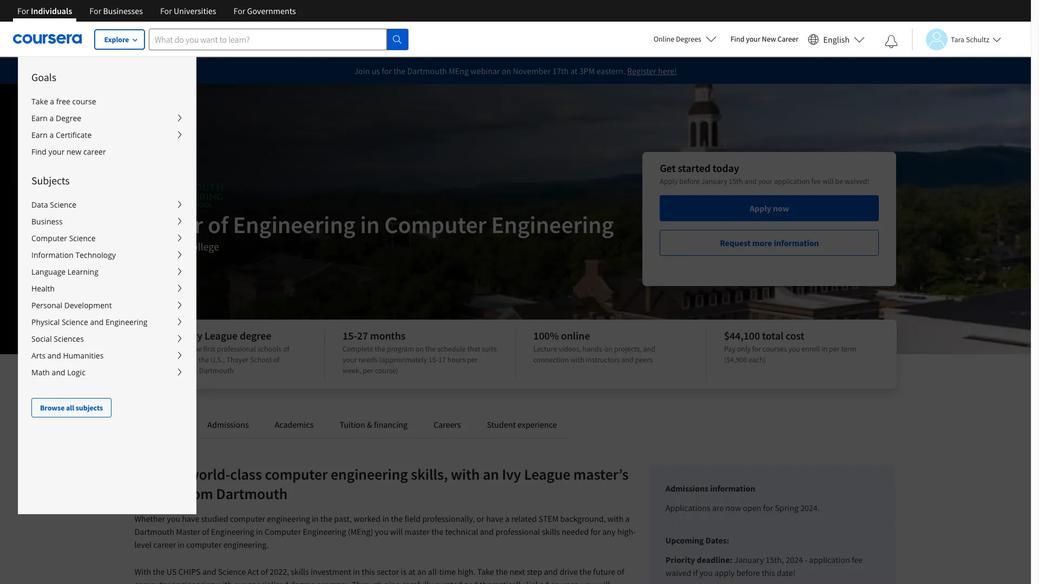 Task type: vqa. For each thing, say whether or not it's contained in the screenshot.
Greg
no



Task type: describe. For each thing, give the bounding box(es) containing it.
physical
[[31, 317, 60, 327]]

the right us
[[394, 65, 406, 76]]

world-
[[188, 465, 230, 484]]

take a free course
[[31, 96, 96, 107]]

applications
[[666, 503, 711, 514]]

find for find your new career
[[31, 147, 47, 157]]

new
[[67, 147, 81, 157]]

engineering inside earn an ivy league degree from one of the first professional schools of engineering in the u.s., thayer school of engineering at dartmouth
[[152, 355, 190, 365]]

0 horizontal spatial 15-
[[343, 329, 357, 343]]

degree inside achieve world-class computer engineering skills, with an ivy league master's degree from dartmouth
[[135, 484, 179, 504]]

dartmouth inside master of engineering in computer engineering dartmouth college
[[135, 240, 184, 253]]

student experience link
[[487, 419, 557, 430]]

skills inside with the us chips and science act of 2022, skills investment in this sector is at an all-time high. take the next step and drive the future of computer engineering with our specialized degree program. through nine carefully curated and thematically linked courses, you wil
[[291, 567, 309, 578]]

with inside achieve world-class computer engineering skills, with an ivy league master's degree from dartmouth
[[451, 465, 480, 484]]

earn a degree
[[31, 113, 81, 123]]

professionally,
[[422, 514, 475, 524]]

suits
[[482, 344, 497, 354]]

professional inside earn an ivy league degree from one of the first professional schools of engineering in the u.s., thayer school of engineering at dartmouth
[[217, 344, 256, 354]]

the left us
[[153, 567, 165, 578]]

certificate
[[56, 130, 92, 140]]

arts and humanities
[[31, 351, 104, 361]]

logic
[[67, 368, 85, 378]]

apply
[[715, 568, 735, 579]]

banner navigation
[[9, 0, 305, 30]]

apply now button
[[660, 195, 879, 221]]

dartmouth inside whether you have studied computer engineering in the past, worked in the field professionally, or have a related stem background, with a dartmouth master of engineering in computer engineering (meng) you will master the technical and professional skills needed for any high- level career in computer engineering.
[[135, 527, 174, 537]]

and inside "dropdown button"
[[90, 317, 104, 327]]

join us for the dartmouth meng webinar on november 17th at 3pm eastern. register here!
[[354, 65, 677, 76]]

more
[[752, 238, 772, 248]]

applications are now open for spring 2024.
[[666, 503, 820, 514]]

this inside the january 15th, 2024 - application fee waived if you apply before this date!
[[762, 568, 775, 579]]

computer inside master of engineering in computer engineering dartmouth college
[[384, 210, 487, 240]]

for for businesses
[[89, 5, 101, 16]]

all
[[66, 403, 74, 413]]

hands-
[[583, 344, 605, 354]]

only
[[737, 344, 751, 354]]

the down months on the left bottom of page
[[375, 344, 385, 354]]

a for free
[[50, 96, 54, 107]]

a for certificate
[[50, 130, 54, 140]]

and inside get started today apply before january 15th and your application fee will be waived!
[[745, 176, 757, 186]]

earn a certificate
[[31, 130, 92, 140]]

take inside explore menu element
[[31, 96, 48, 107]]

engineering inside earn an ivy league degree from one of the first professional schools of engineering in the u.s., thayer school of engineering at dartmouth
[[152, 366, 190, 376]]

take a free course link
[[18, 93, 196, 110]]

date!
[[777, 568, 796, 579]]

tara schultz
[[951, 34, 990, 44]]

request more information
[[720, 238, 819, 248]]

sciences
[[54, 334, 84, 344]]

before inside get started today apply before january 15th and your application fee will be waived!
[[679, 176, 700, 186]]

with inside whether you have studied computer engineering in the past, worked in the field professionally, or have a related stem background, with a dartmouth master of engineering in computer engineering (meng) you will master the technical and professional skills needed for any high- level career in computer engineering.
[[608, 514, 624, 524]]

career inside find your new career link
[[83, 147, 106, 157]]

group containing goals
[[18, 56, 704, 585]]

spring
[[775, 503, 799, 514]]

all-
[[428, 567, 439, 578]]

for inside whether you have studied computer engineering in the past, worked in the field professionally, or have a related stem background, with a dartmouth master of engineering in computer engineering (meng) you will master the technical and professional skills needed for any high- level career in computer engineering.
[[591, 527, 601, 537]]

admissions for admissions
[[207, 419, 249, 430]]

admissions for admissions information
[[666, 483, 709, 494]]

engineering inside whether you have studied computer engineering in the past, worked in the field professionally, or have a related stem background, with a dartmouth master of engineering in computer engineering (meng) you will master the technical and professional skills needed for any high- level career in computer engineering.
[[267, 514, 310, 524]]

the left first at the left of the page
[[191, 344, 202, 354]]

1 horizontal spatial 15-
[[429, 355, 438, 365]]

months
[[370, 329, 406, 343]]

thayer
[[227, 355, 248, 365]]

from
[[182, 484, 213, 504]]

computer inside with the us chips and science act of 2022, skills investment in this sector is at an all-time high. take the next step and drive the future of computer engineering with our specialized degree program. through nine carefully curated and thematically linked courses, you wil
[[135, 580, 170, 585]]

sector
[[377, 567, 399, 578]]

degree inside with the us chips and science act of 2022, skills investment in this sector is at an all-time high. take the next step and drive the future of computer engineering with our specialized degree program. through nine carefully curated and thematically linked courses, you wil
[[290, 580, 315, 585]]

dartmouth college logo image
[[135, 184, 223, 211]]

2 vertical spatial per
[[363, 366, 373, 376]]

and down projects,
[[622, 355, 634, 365]]

of inside master of engineering in computer engineering dartmouth college
[[208, 210, 228, 240]]

total
[[762, 329, 784, 343]]

apply inside button
[[750, 203, 771, 214]]

student
[[487, 419, 516, 430]]

future
[[593, 567, 615, 578]]

english
[[823, 34, 850, 45]]

an inside with the us chips and science act of 2022, skills investment in this sector is at an all-time high. take the next step and drive the future of computer engineering with our specialized degree program. through nine carefully curated and thematically linked courses, you wil
[[417, 567, 426, 578]]

a up the high-
[[625, 514, 630, 524]]

arts
[[31, 351, 46, 361]]

register
[[627, 65, 656, 76]]

degree inside earn an ivy league degree from one of the first professional schools of engineering in the u.s., thayer school of engineering at dartmouth
[[240, 329, 271, 343]]

with inside 100% online lecture videos, hands-on projects, and connection with instructors and peers
[[570, 355, 584, 365]]

program.
[[317, 580, 350, 585]]

one
[[170, 344, 182, 354]]

a left related at the bottom
[[505, 514, 510, 524]]

careers link
[[434, 419, 461, 430]]

past,
[[334, 514, 352, 524]]

master's
[[574, 465, 629, 484]]

browse all subjects
[[40, 403, 103, 413]]

application inside get started today apply before january 15th and your application fee will be waived!
[[774, 176, 810, 186]]

0 horizontal spatial information
[[710, 483, 755, 494]]

new
[[762, 34, 776, 44]]

subjects
[[31, 174, 70, 187]]

and right step
[[544, 567, 558, 578]]

for individuals
[[17, 5, 72, 16]]

1 horizontal spatial per
[[467, 355, 478, 365]]

november
[[513, 65, 551, 76]]

whether
[[135, 514, 165, 524]]

subjects
[[76, 403, 103, 413]]

on inside 100% online lecture videos, hands-on projects, and connection with instructors and peers
[[605, 344, 613, 354]]

request more information button
[[660, 230, 879, 256]]

master
[[405, 527, 430, 537]]

explore button
[[95, 30, 145, 49]]

ivy inside earn an ivy league degree from one of the first professional schools of engineering in the u.s., thayer school of engineering at dartmouth
[[189, 329, 202, 343]]

science inside with the us chips and science act of 2022, skills investment in this sector is at an all-time high. take the next step and drive the future of computer engineering with our specialized degree program. through nine carefully curated and thematically linked courses, you wil
[[218, 567, 246, 578]]

for businesses
[[89, 5, 143, 16]]

for governments
[[234, 5, 296, 16]]

skills inside whether you have studied computer engineering in the past, worked in the field professionally, or have a related stem background, with a dartmouth master of engineering in computer engineering (meng) you will master the technical and professional skills needed for any high- level career in computer engineering.
[[542, 527, 560, 537]]

and right 'chips'
[[202, 567, 216, 578]]

math and logic
[[31, 368, 85, 378]]

lecture
[[533, 344, 557, 354]]

thematically
[[480, 580, 525, 585]]

class
[[230, 465, 262, 484]]

master inside master of engineering in computer engineering dartmouth college
[[135, 210, 203, 240]]

and inside whether you have studied computer engineering in the past, worked in the field professionally, or have a related stem background, with a dartmouth master of engineering in computer engineering (meng) you will master the technical and professional skills needed for any high- level career in computer engineering.
[[480, 527, 494, 537]]

the up thematically at bottom
[[496, 567, 508, 578]]

league inside achieve world-class computer engineering skills, with an ivy league master's degree from dartmouth
[[524, 465, 571, 484]]

computer science button
[[18, 230, 196, 247]]

specialized
[[248, 580, 288, 585]]

drive
[[560, 567, 578, 578]]

achieve
[[135, 465, 185, 484]]

dates:
[[706, 535, 729, 546]]

-
[[805, 555, 808, 566]]

health
[[31, 284, 55, 294]]

language learning
[[31, 267, 98, 277]]

1 have from the left
[[182, 514, 199, 524]]

for for universities
[[160, 5, 172, 16]]

earn for ivy
[[152, 329, 173, 343]]

individuals
[[31, 5, 72, 16]]

high.
[[458, 567, 476, 578]]

are
[[712, 503, 724, 514]]

information inside button
[[774, 238, 819, 248]]

in inside master of engineering in computer engineering dartmouth college
[[360, 210, 380, 240]]

professional inside whether you have studied computer engineering in the past, worked in the field professionally, or have a related stem background, with a dartmouth master of engineering in computer engineering (meng) you will master the technical and professional skills needed for any high- level career in computer engineering.
[[496, 527, 540, 537]]

show notifications image
[[885, 35, 898, 48]]

level
[[135, 540, 152, 550]]

with inside with the us chips and science act of 2022, skills investment in this sector is at an all-time high. take the next step and drive the future of computer engineering with our specialized degree program. through nine carefully curated and thematically linked courses, you wil
[[216, 580, 232, 585]]

find your new career link
[[725, 32, 804, 46]]

0 vertical spatial at
[[570, 65, 578, 76]]

your inside explore menu element
[[48, 147, 65, 157]]

17th
[[553, 65, 569, 76]]

ivy inside achieve world-class computer engineering skills, with an ivy league master's degree from dartmouth
[[502, 465, 521, 484]]

social sciences button
[[18, 331, 196, 347]]

at inside with the us chips and science act of 2022, skills investment in this sector is at an all-time high. take the next step and drive the future of computer engineering with our specialized degree program. through nine carefully curated and thematically linked courses, you wil
[[408, 567, 416, 578]]

you inside the january 15th, 2024 - application fee waived if you apply before this date!
[[700, 568, 713, 579]]

videos,
[[559, 344, 581, 354]]

will inside get started today apply before january 15th and your application fee will be waived!
[[823, 176, 834, 186]]

computer down studied
[[186, 540, 222, 550]]

degrees
[[676, 34, 701, 44]]

if
[[693, 568, 698, 579]]

league inside earn an ivy league degree from one of the first professional schools of engineering in the u.s., thayer school of engineering at dartmouth
[[205, 329, 238, 343]]

information technology button
[[18, 247, 196, 264]]

at inside earn an ivy league degree from one of the first professional schools of engineering in the u.s., thayer school of engineering at dartmouth
[[191, 366, 198, 376]]

find for find your new career
[[731, 34, 745, 44]]

application inside the january 15th, 2024 - application fee waived if you apply before this date!
[[809, 555, 850, 566]]

admissions link
[[207, 419, 249, 430]]

&
[[367, 419, 372, 430]]

term
[[841, 344, 856, 354]]

first
[[203, 344, 215, 354]]

for for governments
[[234, 5, 245, 16]]

upcoming dates:
[[666, 535, 729, 546]]

and inside popup button
[[52, 368, 65, 378]]



Task type: locate. For each thing, give the bounding box(es) containing it.
now inside button
[[773, 203, 789, 214]]

and down the or in the left bottom of the page
[[480, 527, 494, 537]]

0 horizontal spatial ivy
[[189, 329, 202, 343]]

career right level
[[153, 540, 176, 550]]

act
[[248, 567, 259, 578]]

admissions up class
[[207, 419, 249, 430]]

personal
[[31, 300, 62, 311]]

engineering down 'chips'
[[171, 580, 215, 585]]

earn down earn a degree
[[31, 130, 48, 140]]

skills right 2022,
[[291, 567, 309, 578]]

master inside whether you have studied computer engineering in the past, worked in the field professionally, or have a related stem background, with a dartmouth master of engineering in computer engineering (meng) you will master the technical and professional skills needed for any high- level career in computer engineering.
[[176, 527, 200, 537]]

of inside whether you have studied computer engineering in the past, worked in the field professionally, or have a related stem background, with a dartmouth master of engineering in computer engineering (meng) you will master the technical and professional skills needed for any high- level career in computer engineering.
[[202, 527, 209, 537]]

2 vertical spatial at
[[408, 567, 416, 578]]

0 horizontal spatial per
[[363, 366, 373, 376]]

enroll
[[802, 344, 820, 354]]

investment
[[311, 567, 351, 578]]

a for degree
[[50, 113, 54, 123]]

january 15th, 2024 - application fee waived if you apply before this date!
[[666, 555, 863, 579]]

take
[[31, 96, 48, 107], [477, 567, 494, 578]]

1 horizontal spatial skills
[[542, 527, 560, 537]]

your inside 15-27 months complete the program on the schedule that suits your needs (approximately 15-17 hours per week, per course)
[[343, 355, 357, 365]]

request
[[720, 238, 751, 248]]

english button
[[804, 22, 869, 57]]

0 horizontal spatial computer
[[31, 233, 67, 244]]

degree up "schools"
[[240, 329, 271, 343]]

0 horizontal spatial admissions
[[207, 419, 249, 430]]

computer inside whether you have studied computer engineering in the past, worked in the field professionally, or have a related stem background, with a dartmouth master of engineering in computer engineering (meng) you will master the technical and professional skills needed for any high- level career in computer engineering.
[[265, 527, 301, 537]]

connection
[[533, 355, 569, 365]]

0 horizontal spatial league
[[205, 329, 238, 343]]

2 horizontal spatial computer
[[384, 210, 487, 240]]

0 horizontal spatial career
[[83, 147, 106, 157]]

0 vertical spatial admissions
[[207, 419, 249, 430]]

the left the schedule
[[425, 344, 436, 354]]

each)
[[749, 355, 766, 365]]

science for physical
[[62, 317, 88, 327]]

in inside earn an ivy league degree from one of the first professional schools of engineering in the u.s., thayer school of engineering at dartmouth
[[191, 355, 197, 365]]

dartmouth left 'meng'
[[407, 65, 447, 76]]

engineering inside "dropdown button"
[[106, 317, 147, 327]]

course
[[72, 96, 96, 107]]

earn a certificate button
[[18, 127, 196, 143]]

0 vertical spatial 15-
[[343, 329, 357, 343]]

apply now
[[750, 203, 789, 214]]

1 horizontal spatial before
[[737, 568, 760, 579]]

for left any
[[591, 527, 601, 537]]

a down earn a degree
[[50, 130, 54, 140]]

league
[[205, 329, 238, 343], [524, 465, 571, 484]]

engineering inside with the us chips and science act of 2022, skills investment in this sector is at an all-time high. take the next step and drive the future of computer engineering with our specialized degree program. through nine carefully curated and thematically linked courses, you wil
[[171, 580, 215, 585]]

0 horizontal spatial now
[[726, 503, 741, 514]]

skills down stem
[[542, 527, 560, 537]]

the left past,
[[320, 514, 332, 524]]

school
[[250, 355, 272, 365]]

1 vertical spatial will
[[390, 527, 403, 537]]

open
[[743, 503, 761, 514]]

dartmouth left college
[[135, 240, 184, 253]]

for for individuals
[[17, 5, 29, 16]]

financing
[[374, 419, 408, 430]]

1 vertical spatial an
[[483, 465, 499, 484]]

dartmouth down u.s.,
[[199, 366, 234, 376]]

0 vertical spatial skills
[[542, 527, 560, 537]]

worked
[[353, 514, 381, 524]]

earn inside earn an ivy league degree from one of the first professional schools of engineering in the u.s., thayer school of engineering at dartmouth
[[152, 329, 173, 343]]

science up business
[[50, 200, 76, 210]]

1 vertical spatial at
[[191, 366, 198, 376]]

here!
[[658, 65, 677, 76]]

application right -
[[809, 555, 850, 566]]

0 vertical spatial before
[[679, 176, 700, 186]]

admissions
[[207, 419, 249, 430], [666, 483, 709, 494]]

dartmouth inside achieve world-class computer engineering skills, with an ivy league master's degree from dartmouth
[[216, 484, 288, 504]]

information right more
[[774, 238, 819, 248]]

january left the 15th, at the right
[[734, 555, 764, 566]]

0 vertical spatial apply
[[660, 176, 678, 186]]

that
[[467, 344, 480, 354]]

a
[[50, 96, 54, 107], [50, 113, 54, 123], [50, 130, 54, 140], [505, 514, 510, 524], [625, 514, 630, 524]]

4 for from the left
[[234, 5, 245, 16]]

take right high.
[[477, 567, 494, 578]]

be
[[835, 176, 843, 186]]

for left individuals
[[17, 5, 29, 16]]

science for computer
[[69, 233, 96, 244]]

now right are
[[726, 503, 741, 514]]

an inside earn an ivy league degree from one of the first professional schools of engineering in the u.s., thayer school of engineering at dartmouth
[[175, 329, 187, 343]]

with
[[570, 355, 584, 365], [451, 465, 480, 484], [608, 514, 624, 524], [216, 580, 232, 585]]

now
[[773, 203, 789, 214], [726, 503, 741, 514]]

1 horizontal spatial professional
[[496, 527, 540, 537]]

0 horizontal spatial find
[[31, 147, 47, 157]]

an up the or in the left bottom of the page
[[483, 465, 499, 484]]

and right 15th
[[745, 176, 757, 186]]

fee inside get started today apply before january 15th and your application fee will be waived!
[[811, 176, 821, 186]]

engineering
[[233, 210, 356, 240], [491, 210, 614, 240], [106, 317, 147, 327], [152, 366, 190, 376], [211, 527, 254, 537], [303, 527, 346, 537]]

engineering down one
[[152, 355, 190, 365]]

in inside $44,100 total cost pay only for courses you enroll in per term ($4,900 each)
[[822, 344, 828, 354]]

find inside explore menu element
[[31, 147, 47, 157]]

0 vertical spatial earn
[[31, 113, 48, 123]]

2 vertical spatial an
[[417, 567, 426, 578]]

engineering.
[[223, 540, 269, 550]]

menu item
[[195, 56, 704, 585]]

on right program
[[416, 344, 424, 354]]

information technology
[[31, 250, 116, 260]]

3 for from the left
[[160, 5, 172, 16]]

per left the term
[[829, 344, 840, 354]]

1 horizontal spatial career
[[153, 540, 176, 550]]

2 vertical spatial degree
[[290, 580, 315, 585]]

1 vertical spatial degree
[[135, 484, 179, 504]]

0 horizontal spatial will
[[390, 527, 403, 537]]

15th,
[[766, 555, 784, 566]]

0 horizontal spatial an
[[175, 329, 187, 343]]

science
[[50, 200, 76, 210], [69, 233, 96, 244], [62, 317, 88, 327], [218, 567, 246, 578]]

have left studied
[[182, 514, 199, 524]]

admissions up applications in the bottom of the page
[[666, 483, 709, 494]]

dartmouth up studied
[[216, 484, 288, 504]]

our
[[234, 580, 246, 585]]

science up our
[[218, 567, 246, 578]]

0 vertical spatial take
[[31, 96, 48, 107]]

0 horizontal spatial january
[[701, 176, 727, 186]]

0 horizontal spatial before
[[679, 176, 700, 186]]

1 vertical spatial admissions
[[666, 483, 709, 494]]

on right webinar
[[502, 65, 511, 76]]

professional up thayer
[[217, 344, 256, 354]]

earn up "from" on the bottom left of the page
[[152, 329, 173, 343]]

this down the 15th, at the right
[[762, 568, 775, 579]]

waived
[[666, 568, 691, 579]]

and right arts
[[48, 351, 61, 361]]

fee inside the january 15th, 2024 - application fee waived if you apply before this date!
[[852, 555, 863, 566]]

1 vertical spatial fee
[[852, 555, 863, 566]]

1 horizontal spatial an
[[417, 567, 426, 578]]

online
[[561, 329, 590, 343]]

(approximately
[[379, 355, 427, 365]]

1 vertical spatial find
[[31, 147, 47, 157]]

free
[[56, 96, 70, 107]]

engineering up worked
[[331, 465, 408, 484]]

january down today
[[701, 176, 727, 186]]

1 vertical spatial master
[[176, 527, 200, 537]]

apply up more
[[750, 203, 771, 214]]

this inside with the us chips and science act of 2022, skills investment in this sector is at an all-time high. take the next step and drive the future of computer engineering with our specialized degree program. through nine carefully curated and thematically linked courses, you wil
[[362, 567, 375, 578]]

100% online lecture videos, hands-on projects, and connection with instructors and peers
[[533, 329, 655, 365]]

0 vertical spatial league
[[205, 329, 238, 343]]

1 horizontal spatial this
[[762, 568, 775, 579]]

related
[[511, 514, 537, 524]]

None search field
[[149, 28, 409, 50]]

0 horizontal spatial fee
[[811, 176, 821, 186]]

per down that
[[467, 355, 478, 365]]

0 horizontal spatial professional
[[217, 344, 256, 354]]

complete
[[343, 344, 373, 354]]

before down started
[[679, 176, 700, 186]]

before right apply
[[737, 568, 760, 579]]

background,
[[560, 514, 606, 524]]

a inside dropdown button
[[50, 113, 54, 123]]

an up one
[[175, 329, 187, 343]]

an inside achieve world-class computer engineering skills, with an ivy league master's degree from dartmouth
[[483, 465, 499, 484]]

have right the or in the left bottom of the page
[[486, 514, 504, 524]]

and down high.
[[464, 580, 478, 585]]

for left universities at the top
[[160, 5, 172, 16]]

0 vertical spatial ivy
[[189, 329, 202, 343]]

2024.
[[800, 503, 820, 514]]

per down the needs
[[363, 366, 373, 376]]

engineering inside achieve world-class computer engineering skills, with an ivy league master's degree from dartmouth
[[331, 465, 408, 484]]

1 horizontal spatial fee
[[852, 555, 863, 566]]

degree up "whether"
[[135, 484, 179, 504]]

you right if
[[700, 568, 713, 579]]

in
[[360, 210, 380, 240], [822, 344, 828, 354], [191, 355, 197, 365], [312, 514, 319, 524], [382, 514, 389, 524], [256, 527, 263, 537], [178, 540, 185, 550], [353, 567, 360, 578]]

the down 'professionally,' in the bottom of the page
[[432, 527, 443, 537]]

this up through
[[362, 567, 375, 578]]

academics link
[[275, 419, 314, 430]]

waived!
[[845, 176, 870, 186]]

earn for certificate
[[31, 130, 48, 140]]

2 for from the left
[[89, 5, 101, 16]]

1 vertical spatial 15-
[[429, 355, 438, 365]]

meng
[[449, 65, 469, 76]]

you down worked
[[375, 527, 388, 537]]

the down first at the left of the page
[[199, 355, 209, 365]]

instructors
[[586, 355, 620, 365]]

january
[[701, 176, 727, 186], [734, 555, 764, 566]]

on up instructors
[[605, 344, 613, 354]]

2 horizontal spatial degree
[[290, 580, 315, 585]]

in inside with the us chips and science act of 2022, skills investment in this sector is at an all-time high. take the next step and drive the future of computer engineering with our specialized degree program. through nine carefully curated and thematically linked courses, you wil
[[353, 567, 360, 578]]

2 horizontal spatial an
[[483, 465, 499, 484]]

1 vertical spatial take
[[477, 567, 494, 578]]

take left free
[[31, 96, 48, 107]]

a inside popup button
[[50, 130, 54, 140]]

1 horizontal spatial january
[[734, 555, 764, 566]]

for left businesses
[[89, 5, 101, 16]]

us
[[372, 65, 380, 76]]

1 vertical spatial professional
[[496, 527, 540, 537]]

tuition & financing link
[[340, 419, 408, 430]]

league up first at the left of the page
[[205, 329, 238, 343]]

0 horizontal spatial take
[[31, 96, 48, 107]]

for left governments
[[234, 5, 245, 16]]

from
[[152, 344, 168, 354]]

1 vertical spatial ivy
[[502, 465, 521, 484]]

What do you want to learn? text field
[[149, 28, 387, 50]]

0 vertical spatial fee
[[811, 176, 821, 186]]

will left be
[[823, 176, 834, 186]]

dartmouth inside earn an ivy league degree from one of the first professional schools of engineering in the u.s., thayer school of engineering at dartmouth
[[199, 366, 234, 376]]

group
[[18, 56, 704, 585]]

per inside $44,100 total cost pay only for courses you enroll in per term ($4,900 each)
[[829, 344, 840, 354]]

0 vertical spatial degree
[[240, 329, 271, 343]]

before inside the january 15th, 2024 - application fee waived if you apply before this date!
[[737, 568, 760, 579]]

0 vertical spatial per
[[829, 344, 840, 354]]

degree down investment
[[290, 580, 315, 585]]

physical science and engineering
[[31, 317, 147, 327]]

1 vertical spatial skills
[[291, 567, 309, 578]]

0 vertical spatial career
[[83, 147, 106, 157]]

fee right -
[[852, 555, 863, 566]]

1 horizontal spatial apply
[[750, 203, 771, 214]]

earn
[[31, 113, 48, 123], [31, 130, 48, 140], [152, 329, 173, 343]]

for inside $44,100 total cost pay only for courses you enroll in per term ($4,900 each)
[[752, 344, 761, 354]]

earn for degree
[[31, 113, 48, 123]]

1 horizontal spatial computer
[[265, 527, 301, 537]]

1 for from the left
[[17, 5, 29, 16]]

27
[[357, 329, 368, 343]]

0 horizontal spatial on
[[416, 344, 424, 354]]

1 horizontal spatial admissions
[[666, 483, 709, 494]]

15-27 months complete the program on the schedule that suits your needs (approximately 15-17 hours per week, per course)
[[343, 329, 497, 376]]

goals
[[31, 70, 56, 84]]

1 vertical spatial career
[[153, 540, 176, 550]]

2 horizontal spatial per
[[829, 344, 840, 354]]

you down future
[[582, 580, 596, 585]]

1 vertical spatial before
[[737, 568, 760, 579]]

skills
[[542, 527, 560, 537], [291, 567, 309, 578]]

will inside whether you have studied computer engineering in the past, worked in the field professionally, or have a related stem background, with a dartmouth master of engineering in computer engineering (meng) you will master the technical and professional skills needed for any high- level career in computer engineering.
[[390, 527, 403, 537]]

1 horizontal spatial have
[[486, 514, 504, 524]]

15- up the complete
[[343, 329, 357, 343]]

you inside $44,100 total cost pay only for courses you enroll in per term ($4,900 each)
[[788, 344, 800, 354]]

100%
[[533, 329, 559, 343]]

0 vertical spatial an
[[175, 329, 187, 343]]

schedule
[[437, 344, 466, 354]]

1 vertical spatial application
[[809, 555, 850, 566]]

find down earn a certificate
[[31, 147, 47, 157]]

january inside get started today apply before january 15th and your application fee will be waived!
[[701, 176, 727, 186]]

0 vertical spatial master
[[135, 210, 203, 240]]

today
[[713, 161, 739, 175]]

1 horizontal spatial at
[[408, 567, 416, 578]]

1 horizontal spatial now
[[773, 203, 789, 214]]

find your new career link
[[18, 143, 196, 160]]

and left logic on the bottom left of page
[[52, 368, 65, 378]]

close image
[[669, 68, 683, 82], [669, 68, 683, 82], [669, 68, 683, 82], [669, 68, 683, 82], [669, 68, 683, 82], [669, 68, 683, 82], [669, 68, 683, 82], [669, 68, 683, 82], [669, 68, 683, 82]]

priority deadline:
[[666, 555, 733, 566]]

careers
[[434, 419, 461, 430]]

now up request more information
[[773, 203, 789, 214]]

and inside dropdown button
[[48, 351, 61, 361]]

through
[[352, 580, 383, 585]]

courses,
[[551, 580, 580, 585]]

master of engineering in computer engineering dartmouth college
[[135, 210, 614, 253]]

and up peers
[[643, 344, 655, 354]]

with up any
[[608, 514, 624, 524]]

computer
[[265, 465, 328, 484], [230, 514, 265, 524], [186, 540, 222, 550], [135, 580, 170, 585]]

17
[[438, 355, 446, 365]]

computer inside achieve world-class computer engineering skills, with an ivy league master's degree from dartmouth
[[265, 465, 328, 484]]

the
[[394, 65, 406, 76], [191, 344, 202, 354], [375, 344, 385, 354], [425, 344, 436, 354], [199, 355, 209, 365], [320, 514, 332, 524], [391, 514, 403, 524], [432, 527, 443, 537], [153, 567, 165, 578], [496, 567, 508, 578], [580, 567, 592, 578]]

computer inside popup button
[[31, 233, 67, 244]]

businesses
[[103, 5, 143, 16]]

1 horizontal spatial will
[[823, 176, 834, 186]]

0 vertical spatial information
[[774, 238, 819, 248]]

science down personal development
[[62, 317, 88, 327]]

1 vertical spatial information
[[710, 483, 755, 494]]

your inside get started today apply before january 15th and your application fee will be waived!
[[758, 176, 773, 186]]

the left 'field'
[[391, 514, 403, 524]]

0 horizontal spatial this
[[362, 567, 375, 578]]

for right open
[[763, 503, 773, 514]]

0 horizontal spatial apply
[[660, 176, 678, 186]]

time
[[439, 567, 456, 578]]

0 vertical spatial application
[[774, 176, 810, 186]]

0 vertical spatial now
[[773, 203, 789, 214]]

you down 'cost' in the right of the page
[[788, 344, 800, 354]]

explore menu element
[[18, 57, 196, 418]]

on inside 15-27 months complete the program on the schedule that suits your needs (approximately 15-17 hours per week, per course)
[[416, 344, 424, 354]]

with right skills,
[[451, 465, 480, 484]]

you right "whether"
[[167, 514, 180, 524]]

earn inside popup button
[[31, 130, 48, 140]]

1 vertical spatial now
[[726, 503, 741, 514]]

0 vertical spatial find
[[731, 34, 745, 44]]

earn up earn a certificate
[[31, 113, 48, 123]]

1 horizontal spatial on
[[502, 65, 511, 76]]

apply inside get started today apply before january 15th and your application fee will be waived!
[[660, 176, 678, 186]]

us
[[166, 567, 177, 578]]

1 vertical spatial january
[[734, 555, 764, 566]]

earn inside dropdown button
[[31, 113, 48, 123]]

an up carefully
[[417, 567, 426, 578]]

degree
[[56, 113, 81, 123]]

humanities
[[63, 351, 104, 361]]

development
[[64, 300, 112, 311]]

1 horizontal spatial take
[[477, 567, 494, 578]]

0 horizontal spatial degree
[[135, 484, 179, 504]]

1 horizontal spatial degree
[[240, 329, 271, 343]]

tara schultz button
[[912, 28, 1001, 50]]

0 horizontal spatial skills
[[291, 567, 309, 578]]

0 horizontal spatial at
[[191, 366, 198, 376]]

science inside "dropdown button"
[[62, 317, 88, 327]]

you inside with the us chips and science act of 2022, skills investment in this sector is at an all-time high. take the next step and drive the future of computer engineering with our specialized degree program. through nine carefully curated and thematically linked courses, you wil
[[582, 580, 596, 585]]

data science button
[[18, 196, 196, 213]]

social
[[31, 334, 52, 344]]

academics
[[275, 419, 314, 430]]

0 vertical spatial will
[[823, 176, 834, 186]]

2 vertical spatial earn
[[152, 329, 173, 343]]

2 horizontal spatial on
[[605, 344, 613, 354]]

computer up engineering.
[[230, 514, 265, 524]]

coursera image
[[13, 30, 82, 48]]

computer down academics in the bottom of the page
[[265, 465, 328, 484]]

for right us
[[382, 65, 392, 76]]

dartmouth down "whether"
[[135, 527, 174, 537]]

close image
[[669, 68, 683, 82], [669, 68, 683, 82], [669, 68, 683, 82], [669, 68, 683, 82]]

for up each)
[[752, 344, 761, 354]]

eastern.
[[597, 65, 626, 76]]

is
[[401, 567, 407, 578]]

data
[[31, 200, 48, 210]]

2 have from the left
[[486, 514, 504, 524]]

before
[[679, 176, 700, 186], [737, 568, 760, 579]]

january inside the january 15th, 2024 - application fee waived if you apply before this date!
[[734, 555, 764, 566]]

15- down the schedule
[[429, 355, 438, 365]]

apply down get
[[660, 176, 678, 186]]

information up applications are now open for spring 2024.
[[710, 483, 755, 494]]

career right new
[[83, 147, 106, 157]]

technical
[[445, 527, 478, 537]]

15th
[[729, 176, 743, 186]]

career inside whether you have studied computer engineering in the past, worked in the field professionally, or have a related stem background, with a dartmouth master of engineering in computer engineering (meng) you will master the technical and professional skills needed for any high- level career in computer engineering.
[[153, 540, 176, 550]]

governments
[[247, 5, 296, 16]]

science up information technology
[[69, 233, 96, 244]]

0 vertical spatial professional
[[217, 344, 256, 354]]

fee left be
[[811, 176, 821, 186]]

1 vertical spatial apply
[[750, 203, 771, 214]]

take inside with the us chips and science act of 2022, skills investment in this sector is at an all-time high. take the next step and drive the future of computer engineering with our specialized degree program. through nine carefully curated and thematically linked courses, you wil
[[477, 567, 494, 578]]

application up apply now
[[774, 176, 810, 186]]

science for data
[[50, 200, 76, 210]]

the right drive
[[580, 567, 592, 578]]

0 horizontal spatial have
[[182, 514, 199, 524]]

0 vertical spatial january
[[701, 176, 727, 186]]

1 horizontal spatial ivy
[[502, 465, 521, 484]]

league up stem
[[524, 465, 571, 484]]

1 vertical spatial per
[[467, 355, 478, 365]]

1 horizontal spatial find
[[731, 34, 745, 44]]

computer down with
[[135, 580, 170, 585]]

1 vertical spatial earn
[[31, 130, 48, 140]]



